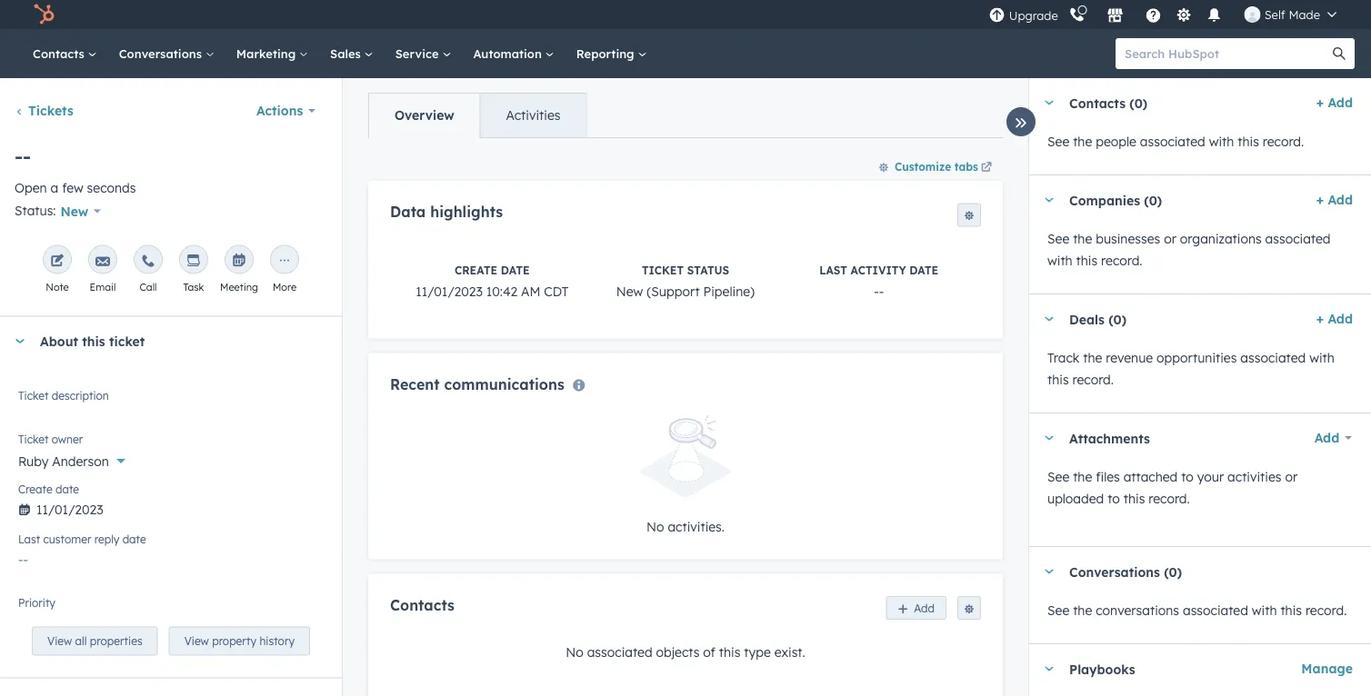 Task type: vqa. For each thing, say whether or not it's contained in the screenshot.


Task type: locate. For each thing, give the bounding box(es) containing it.
3 + add button from the top
[[1317, 308, 1353, 330]]

recent
[[390, 375, 440, 393]]

businesses
[[1096, 231, 1161, 247]]

3 caret image from the top
[[1044, 570, 1055, 574]]

ticket left description
[[18, 389, 49, 403]]

this down "attached"
[[1124, 491, 1145, 507]]

service link
[[384, 29, 462, 78]]

ticket up (support
[[642, 263, 684, 277]]

exist.
[[775, 645, 806, 661]]

(0) up people at top
[[1130, 95, 1148, 111]]

self made
[[1265, 7, 1321, 22]]

overview
[[395, 107, 454, 123]]

0 horizontal spatial or
[[1164, 231, 1177, 247]]

the for people
[[1073, 134, 1093, 150]]

associated down conversations (0) dropdown button in the right bottom of the page
[[1183, 603, 1249, 619]]

view
[[47, 635, 72, 648], [184, 635, 209, 648]]

associated right organizations
[[1266, 231, 1331, 247]]

0 vertical spatial ticket
[[642, 263, 684, 277]]

contacts (0) button
[[1030, 78, 1309, 127]]

new down open a few seconds
[[61, 203, 89, 219]]

2 caret image from the top
[[1044, 317, 1055, 321]]

see the people associated with this record.
[[1048, 134, 1304, 150]]

create up 10:42
[[455, 263, 498, 277]]

create for create date 11/01/2023 10:42 am cdt
[[455, 263, 498, 277]]

overview button
[[369, 94, 480, 137]]

1 vertical spatial ticket
[[18, 389, 49, 403]]

2 horizontal spatial contacts
[[1070, 95, 1126, 111]]

3 see from the top
[[1048, 469, 1070, 485]]

conversations link
[[108, 29, 225, 78]]

0 horizontal spatial conversations
[[119, 46, 205, 61]]

caret image left playbooks
[[1044, 667, 1055, 672]]

caret image for about this ticket
[[15, 339, 25, 344]]

1 + from the top
[[1317, 95, 1324, 111]]

+ for see the people associated with this record.
[[1317, 95, 1324, 111]]

see inside see the files attached to your activities or uploaded to this record.
[[1048, 469, 1070, 485]]

view property history
[[184, 635, 295, 648]]

the inside see the files attached to your activities or uploaded to this record.
[[1073, 469, 1093, 485]]

0 horizontal spatial create
[[18, 483, 52, 496]]

the
[[1073, 134, 1093, 150], [1073, 231, 1093, 247], [1083, 350, 1103, 366], [1073, 469, 1093, 485], [1073, 603, 1093, 619]]

the inside see the businesses or organizations associated with this record.
[[1073, 231, 1093, 247]]

create inside create date 11/01/2023 10:42 am cdt
[[455, 263, 498, 277]]

caret image inside contacts (0) dropdown button
[[1044, 100, 1055, 105]]

with up deals
[[1048, 253, 1073, 269]]

1 horizontal spatial conversations
[[1070, 564, 1160, 580]]

or inside see the businesses or organizations associated with this record.
[[1164, 231, 1177, 247]]

3 + from the top
[[1317, 311, 1324, 327]]

your
[[1198, 469, 1224, 485]]

0 vertical spatial + add
[[1317, 95, 1353, 111]]

-
[[15, 144, 23, 169], [23, 144, 31, 169], [874, 283, 879, 299], [879, 283, 884, 299]]

automation link
[[462, 29, 565, 78]]

menu
[[987, 0, 1350, 29]]

see down companies on the top right of page
[[1048, 231, 1070, 247]]

caret image inside attachments 'dropdown button'
[[1044, 436, 1055, 441]]

no inside alert
[[647, 519, 664, 535]]

3 + add from the top
[[1317, 311, 1353, 327]]

activities
[[1228, 469, 1282, 485]]

0 vertical spatial no
[[647, 519, 664, 535]]

or
[[1164, 231, 1177, 247], [1285, 469, 1298, 485]]

ticket description
[[18, 389, 109, 403]]

0 vertical spatial or
[[1164, 231, 1177, 247]]

0 vertical spatial create
[[455, 263, 498, 277]]

2 vertical spatial contacts
[[390, 596, 455, 614]]

conversations
[[119, 46, 205, 61], [1070, 564, 1160, 580]]

1 horizontal spatial to
[[1182, 469, 1194, 485]]

+ add for see the businesses or organizations associated with this record.
[[1317, 192, 1353, 208]]

0 vertical spatial contacts
[[33, 46, 88, 61]]

anderson
[[52, 453, 109, 469]]

add for see the businesses or organizations associated with this record.
[[1328, 192, 1353, 208]]

caret image left about
[[15, 339, 25, 344]]

am
[[521, 283, 541, 299]]

last
[[820, 263, 848, 277], [18, 533, 40, 546]]

+ add button
[[1317, 92, 1353, 114], [1317, 189, 1353, 211], [1317, 308, 1353, 330]]

status
[[687, 263, 729, 277]]

more image
[[277, 254, 292, 269]]

playbooks
[[1070, 661, 1136, 677]]

settings image
[[1176, 8, 1193, 24]]

1 horizontal spatial create
[[455, 263, 498, 277]]

view inside 'link'
[[47, 635, 72, 648]]

an
[[58, 603, 73, 619]]

caret image left contacts (0)
[[1044, 100, 1055, 105]]

conversations for conversations (0)
[[1070, 564, 1160, 580]]

date right the reply
[[122, 533, 146, 546]]

ruby anderson button
[[18, 443, 324, 473]]

2 vertical spatial caret image
[[1044, 570, 1055, 574]]

reporting link
[[565, 29, 658, 78]]

caret image left companies on the top right of page
[[1044, 198, 1055, 202]]

see inside see the businesses or organizations associated with this record.
[[1048, 231, 1070, 247]]

conversations inside dropdown button
[[1070, 564, 1160, 580]]

with up add popup button
[[1310, 350, 1335, 366]]

0 horizontal spatial new
[[61, 203, 89, 219]]

actions
[[256, 103, 303, 119]]

view left all
[[47, 635, 72, 648]]

caret image inside conversations (0) dropdown button
[[1044, 570, 1055, 574]]

caret image
[[1044, 198, 1055, 202], [1044, 317, 1055, 321], [1044, 570, 1055, 574]]

the inside track the revenue opportunities associated with this record.
[[1083, 350, 1103, 366]]

Last customer reply date text field
[[18, 543, 324, 572]]

date up 10:42
[[501, 263, 530, 277]]

1 horizontal spatial new
[[616, 283, 643, 299]]

see left people at top
[[1048, 134, 1070, 150]]

associated inside track the revenue opportunities associated with this record.
[[1241, 350, 1306, 366]]

meeting
[[220, 280, 258, 293]]

sales link
[[319, 29, 384, 78]]

add
[[1328, 95, 1353, 111], [1328, 192, 1353, 208], [1328, 311, 1353, 327], [1315, 430, 1340, 446], [914, 601, 935, 615]]

1 vertical spatial last
[[18, 533, 40, 546]]

0 horizontal spatial contacts
[[33, 46, 88, 61]]

0 horizontal spatial to
[[1108, 491, 1120, 507]]

(0)
[[1130, 95, 1148, 111], [1144, 192, 1162, 208], [1109, 311, 1127, 327], [1164, 564, 1182, 580]]

1 horizontal spatial no
[[647, 519, 664, 535]]

see the files attached to your activities or uploaded to this record.
[[1048, 469, 1298, 507]]

0 horizontal spatial view
[[47, 635, 72, 648]]

Search HubSpot search field
[[1116, 38, 1339, 69]]

(0) up businesses
[[1144, 192, 1162, 208]]

self made button
[[1234, 0, 1348, 29]]

contacts for the 'contacts' link
[[33, 46, 88, 61]]

new
[[61, 203, 89, 219], [616, 283, 643, 299]]

caret image inside playbooks dropdown button
[[1044, 667, 1055, 672]]

the up the uploaded
[[1073, 469, 1093, 485]]

with down conversations (0) dropdown button in the right bottom of the page
[[1252, 603, 1277, 619]]

last inside last activity date --
[[820, 263, 848, 277]]

1 view from the left
[[47, 635, 72, 648]]

1 vertical spatial new
[[616, 283, 643, 299]]

organizations
[[1180, 231, 1262, 247]]

view left property
[[184, 635, 209, 648]]

1 vertical spatial caret image
[[1044, 317, 1055, 321]]

date right activity
[[910, 263, 939, 277]]

navigation
[[368, 93, 587, 138]]

1 horizontal spatial or
[[1285, 469, 1298, 485]]

priority
[[18, 596, 55, 610]]

2 vertical spatial + add button
[[1317, 308, 1353, 330]]

1 horizontal spatial last
[[820, 263, 848, 277]]

1 vertical spatial +
[[1317, 192, 1324, 208]]

1 vertical spatial + add button
[[1317, 189, 1353, 211]]

caret image inside deals (0) dropdown button
[[1044, 317, 1055, 321]]

associated down contacts (0) dropdown button
[[1140, 134, 1206, 150]]

(0) right deals
[[1109, 311, 1127, 327]]

files
[[1096, 469, 1120, 485]]

+
[[1317, 95, 1324, 111], [1317, 192, 1324, 208], [1317, 311, 1324, 327]]

1 vertical spatial + add
[[1317, 192, 1353, 208]]

record. inside track the revenue opportunities associated with this record.
[[1073, 372, 1114, 388]]

last left activity
[[820, 263, 848, 277]]

notifications button
[[1199, 0, 1230, 29]]

1 vertical spatial conversations
[[1070, 564, 1160, 580]]

this down businesses
[[1076, 253, 1098, 269]]

associated left objects on the bottom of the page
[[587, 645, 653, 661]]

last left "customer"
[[18, 533, 40, 546]]

0 vertical spatial conversations
[[119, 46, 205, 61]]

to left your
[[1182, 469, 1194, 485]]

add inside popup button
[[1315, 430, 1340, 446]]

10:42
[[486, 283, 518, 299]]

1 caret image from the top
[[1044, 198, 1055, 202]]

caret image left deals
[[1044, 317, 1055, 321]]

the for revenue
[[1083, 350, 1103, 366]]

to down files
[[1108, 491, 1120, 507]]

marketplaces button
[[1097, 0, 1135, 29]]

1 + add from the top
[[1317, 95, 1353, 111]]

associated right opportunities
[[1241, 350, 1306, 366]]

the for businesses
[[1073, 231, 1093, 247]]

the left conversations
[[1073, 603, 1093, 619]]

this down track
[[1048, 372, 1069, 388]]

see for see the files attached to your activities or uploaded to this record.
[[1048, 469, 1070, 485]]

hubspot link
[[22, 4, 68, 25]]

Ticket description text field
[[18, 386, 324, 422]]

0 vertical spatial last
[[820, 263, 848, 277]]

0 vertical spatial caret image
[[1044, 198, 1055, 202]]

with down contacts (0) dropdown button
[[1209, 134, 1234, 150]]

1 vertical spatial or
[[1285, 469, 1298, 485]]

ticket up ruby
[[18, 433, 49, 446]]

1 + add button from the top
[[1317, 92, 1353, 114]]

this down contacts (0) dropdown button
[[1238, 134, 1259, 150]]

attached
[[1124, 469, 1178, 485]]

ticket inside ticket status new (support pipeline)
[[642, 263, 684, 277]]

+ add
[[1317, 95, 1353, 111], [1317, 192, 1353, 208], [1317, 311, 1353, 327]]

0 horizontal spatial last
[[18, 533, 40, 546]]

4 see from the top
[[1048, 603, 1070, 619]]

new left (support
[[616, 283, 643, 299]]

create date 11/01/2023 10:42 am cdt
[[416, 263, 569, 299]]

call
[[140, 280, 157, 293]]

deals (0) button
[[1030, 295, 1309, 344]]

create date
[[18, 483, 79, 496]]

+ add for track the revenue opportunities associated with this record.
[[1317, 311, 1353, 327]]

caret image left conversations (0) at right bottom
[[1044, 570, 1055, 574]]

contacts inside dropdown button
[[1070, 95, 1126, 111]]

activities.
[[668, 519, 725, 535]]

create
[[455, 263, 498, 277], [18, 483, 52, 496]]

ticket
[[642, 263, 684, 277], [18, 389, 49, 403], [18, 433, 49, 446]]

+ add button for see the people associated with this record.
[[1317, 92, 1353, 114]]

seconds
[[87, 180, 136, 196]]

caret image inside about this ticket dropdown button
[[15, 339, 25, 344]]

with
[[1209, 134, 1234, 150], [1048, 253, 1073, 269], [1310, 350, 1335, 366], [1252, 603, 1277, 619]]

new button
[[56, 199, 113, 223]]

date inside create date 11/01/2023 10:42 am cdt
[[501, 263, 530, 277]]

create down ruby
[[18, 483, 52, 496]]

add inside button
[[914, 601, 935, 615]]

2 vertical spatial +
[[1317, 311, 1324, 327]]

0 vertical spatial +
[[1317, 95, 1324, 111]]

2 vertical spatial + add
[[1317, 311, 1353, 327]]

data
[[390, 203, 426, 221]]

task image
[[186, 254, 201, 269]]

this inside dropdown button
[[82, 333, 105, 349]]

caret image left attachments
[[1044, 436, 1055, 441]]

this left ticket
[[82, 333, 105, 349]]

0 vertical spatial new
[[61, 203, 89, 219]]

last for date
[[18, 533, 40, 546]]

+ for see the businesses or organizations associated with this record.
[[1317, 192, 1324, 208]]

the right track
[[1083, 350, 1103, 366]]

conversations
[[1096, 603, 1180, 619]]

see up playbooks
[[1048, 603, 1070, 619]]

call image
[[141, 254, 156, 269]]

or down companies (0) dropdown button
[[1164, 231, 1177, 247]]

see
[[1048, 134, 1070, 150], [1048, 231, 1070, 247], [1048, 469, 1070, 485], [1048, 603, 1070, 619]]

2 + add button from the top
[[1317, 189, 1353, 211]]

1 vertical spatial to
[[1108, 491, 1120, 507]]

1 see from the top
[[1048, 134, 1070, 150]]

automation
[[473, 46, 545, 61]]

status:
[[15, 203, 56, 219]]

0 vertical spatial + add button
[[1317, 92, 1353, 114]]

add for see the people associated with this record.
[[1328, 95, 1353, 111]]

ruby
[[18, 453, 48, 469]]

1 vertical spatial create
[[18, 483, 52, 496]]

conversations (0) button
[[1030, 548, 1353, 597]]

owner
[[52, 433, 83, 446]]

the down companies on the top right of page
[[1073, 231, 1093, 247]]

create for create date
[[18, 483, 52, 496]]

the for conversations
[[1073, 603, 1093, 619]]

or right the activities
[[1285, 469, 1298, 485]]

2 + add from the top
[[1317, 192, 1353, 208]]

help button
[[1138, 0, 1169, 29]]

0 horizontal spatial no
[[566, 645, 584, 661]]

2 vertical spatial ticket
[[18, 433, 49, 446]]

1 vertical spatial contacts
[[1070, 95, 1126, 111]]

marketplaces image
[[1107, 8, 1124, 25]]

contacts (0)
[[1070, 95, 1148, 111]]

open
[[15, 180, 47, 196]]

meeting image
[[232, 254, 246, 269]]

caret image inside companies (0) dropdown button
[[1044, 198, 1055, 202]]

1 vertical spatial no
[[566, 645, 584, 661]]

2 + from the top
[[1317, 192, 1324, 208]]

see the conversations associated with this record.
[[1048, 603, 1347, 619]]

(0) up see the conversations associated with this record.
[[1164, 564, 1182, 580]]

this inside see the files attached to your activities or uploaded to this record.
[[1124, 491, 1145, 507]]

caret image
[[1044, 100, 1055, 105], [15, 339, 25, 344], [1044, 436, 1055, 441], [1044, 667, 1055, 672]]

2 view from the left
[[184, 635, 209, 648]]

2 see from the top
[[1048, 231, 1070, 247]]

tickets link
[[15, 103, 73, 119]]

see up the uploaded
[[1048, 469, 1070, 485]]

(0) for deals (0)
[[1109, 311, 1127, 327]]

the left people at top
[[1073, 134, 1093, 150]]

1 horizontal spatial view
[[184, 635, 209, 648]]

upgrade image
[[989, 8, 1006, 24]]



Task type: describe. For each thing, give the bounding box(es) containing it.
navigation containing overview
[[368, 93, 587, 138]]

manage link
[[1302, 658, 1353, 680]]

attachments
[[1070, 430, 1150, 446]]

see for see the people associated with this record.
[[1048, 134, 1070, 150]]

help image
[[1146, 8, 1162, 25]]

notifications image
[[1207, 8, 1223, 25]]

companies
[[1070, 192, 1141, 208]]

caret image for deals (0)
[[1044, 317, 1055, 321]]

tabs
[[955, 160, 979, 173]]

ticket for ticket description
[[18, 389, 49, 403]]

about this ticket button
[[0, 317, 324, 366]]

(0) for conversations (0)
[[1164, 564, 1182, 580]]

customize tabs link
[[870, 152, 1003, 181]]

view for view all properties
[[47, 635, 72, 648]]

caret image for conversations (0)
[[1044, 570, 1055, 574]]

view property history link
[[169, 627, 310, 656]]

with inside see the businesses or organizations associated with this record.
[[1048, 253, 1073, 269]]

calling icon button
[[1062, 3, 1093, 27]]

Create date text field
[[18, 493, 324, 522]]

last activity date --
[[820, 263, 939, 299]]

this inside track the revenue opportunities associated with this record.
[[1048, 372, 1069, 388]]

reply
[[94, 533, 119, 546]]

contacts for contacts (0)
[[1070, 95, 1126, 111]]

of
[[703, 645, 716, 661]]

caret image for contacts (0)
[[1044, 100, 1055, 105]]

note image
[[50, 254, 65, 269]]

ticket status new (support pipeline)
[[616, 263, 755, 299]]

data highlights
[[390, 203, 503, 221]]

companies (0)
[[1070, 192, 1162, 208]]

upgrade
[[1009, 8, 1058, 23]]

no for no associated objects of this type exist.
[[566, 645, 584, 661]]

no activities. alert
[[390, 415, 981, 538]]

uploaded
[[1048, 491, 1104, 507]]

(support
[[647, 283, 700, 299]]

caret image for companies (0)
[[1044, 198, 1055, 202]]

+ for track the revenue opportunities associated with this record.
[[1317, 311, 1324, 327]]

view all properties
[[47, 635, 142, 648]]

service
[[395, 46, 442, 61]]

recent communications
[[390, 375, 565, 393]]

--
[[15, 144, 31, 169]]

with inside track the revenue opportunities associated with this record.
[[1310, 350, 1335, 366]]

email image
[[95, 254, 110, 269]]

record. inside see the files attached to your activities or uploaded to this record.
[[1149, 491, 1190, 507]]

no activities.
[[647, 519, 725, 535]]

+ add button for see the businesses or organizations associated with this record.
[[1317, 189, 1353, 211]]

view for view property history
[[184, 635, 209, 648]]

objects
[[656, 645, 700, 661]]

sales
[[330, 46, 364, 61]]

(0) for contacts (0)
[[1130, 95, 1148, 111]]

last customer reply date
[[18, 533, 146, 546]]

communications
[[444, 375, 565, 393]]

ticket for ticket owner
[[18, 433, 49, 446]]

ticket for ticket status new (support pipeline)
[[642, 263, 684, 277]]

history
[[260, 635, 295, 648]]

see for see the businesses or organizations associated with this record.
[[1048, 231, 1070, 247]]

customer
[[43, 533, 91, 546]]

1 horizontal spatial contacts
[[390, 596, 455, 614]]

opportunities
[[1157, 350, 1237, 366]]

email
[[90, 280, 116, 293]]

highlights
[[430, 203, 503, 221]]

marketing link
[[225, 29, 319, 78]]

menu containing self made
[[987, 0, 1350, 29]]

description
[[52, 389, 109, 403]]

marketing
[[236, 46, 299, 61]]

self
[[1265, 7, 1286, 22]]

add button
[[1303, 420, 1353, 457]]

option
[[77, 603, 115, 619]]

select an option
[[18, 603, 115, 619]]

reporting
[[576, 46, 638, 61]]

this right of at bottom
[[719, 645, 741, 661]]

activities
[[506, 107, 561, 123]]

revenue
[[1106, 350, 1153, 366]]

made
[[1289, 7, 1321, 22]]

caret image for playbooks
[[1044, 667, 1055, 672]]

caret image for attachments
[[1044, 436, 1055, 441]]

this up manage
[[1281, 603, 1302, 619]]

activities button
[[480, 94, 586, 137]]

note
[[46, 280, 69, 293]]

associated inside see the businesses or organizations associated with this record.
[[1266, 231, 1331, 247]]

no associated objects of this type exist.
[[566, 645, 806, 661]]

companies (0) button
[[1030, 176, 1309, 225]]

select an option button
[[18, 593, 324, 623]]

no for no activities.
[[647, 519, 664, 535]]

see for see the conversations associated with this record.
[[1048, 603, 1070, 619]]

ticket
[[109, 333, 145, 349]]

new inside ticket status new (support pipeline)
[[616, 283, 643, 299]]

ruby anderson
[[18, 453, 109, 469]]

track the revenue opportunities associated with this record.
[[1048, 350, 1335, 388]]

or inside see the files attached to your activities or uploaded to this record.
[[1285, 469, 1298, 485]]

11/01/2023
[[416, 283, 483, 299]]

conversations for conversations
[[119, 46, 205, 61]]

record. inside see the businesses or organizations associated with this record.
[[1101, 253, 1143, 269]]

settings link
[[1173, 5, 1196, 24]]

hubspot image
[[33, 4, 55, 25]]

a
[[51, 180, 58, 196]]

(0) for companies (0)
[[1144, 192, 1162, 208]]

date down ruby anderson
[[55, 483, 79, 496]]

view all properties link
[[32, 627, 158, 656]]

manage
[[1302, 661, 1353, 677]]

customize tabs
[[895, 160, 979, 173]]

add for track the revenue opportunities associated with this record.
[[1328, 311, 1353, 327]]

this inside see the businesses or organizations associated with this record.
[[1076, 253, 1098, 269]]

activity
[[851, 263, 906, 277]]

properties
[[90, 635, 142, 648]]

+ add for see the people associated with this record.
[[1317, 95, 1353, 111]]

0 vertical spatial to
[[1182, 469, 1194, 485]]

track
[[1048, 350, 1080, 366]]

all
[[75, 635, 87, 648]]

calling icon image
[[1069, 7, 1086, 23]]

about
[[40, 333, 78, 349]]

playbooks button
[[1030, 645, 1294, 694]]

task
[[183, 280, 204, 293]]

add button
[[886, 596, 947, 620]]

people
[[1096, 134, 1137, 150]]

ticket owner
[[18, 433, 83, 446]]

the for files
[[1073, 469, 1093, 485]]

contacts link
[[22, 29, 108, 78]]

new inside 'popup button'
[[61, 203, 89, 219]]

deals (0)
[[1070, 311, 1127, 327]]

pipeline)
[[703, 283, 755, 299]]

last for -
[[820, 263, 848, 277]]

ruby anderson image
[[1245, 6, 1261, 23]]

search image
[[1333, 47, 1346, 60]]

actions button
[[245, 93, 327, 129]]

+ add button for track the revenue opportunities associated with this record.
[[1317, 308, 1353, 330]]

date inside last activity date --
[[910, 263, 939, 277]]



